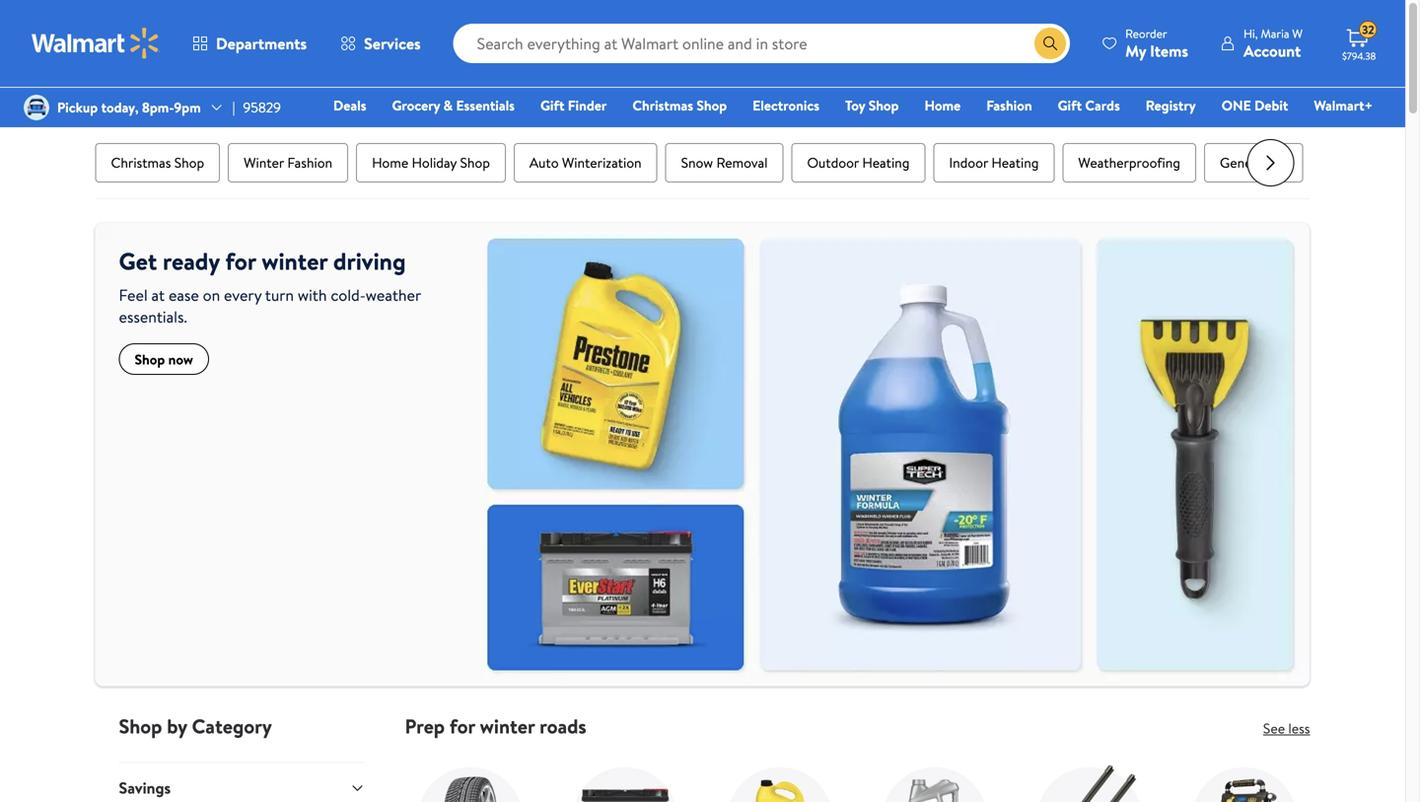 Task type: vqa. For each thing, say whether or not it's contained in the screenshot.
the top Watch
no



Task type: locate. For each thing, give the bounding box(es) containing it.
0 horizontal spatial christmas shop link
[[95, 143, 220, 183]]

christmas down pickup today, 8pm-9pm
[[111, 153, 171, 172]]

finder
[[568, 96, 607, 115]]

0 vertical spatial christmas shop link
[[624, 95, 736, 116]]

0 horizontal spatial christmas shop
[[111, 153, 204, 172]]

outdoor heating link
[[792, 143, 926, 183]]

registry
[[1146, 96, 1196, 115]]

account
[[1244, 40, 1302, 62]]

gift left cards
[[1058, 96, 1082, 115]]

shop
[[697, 96, 727, 115], [869, 96, 899, 115], [174, 153, 204, 172], [460, 153, 490, 172], [135, 349, 165, 369], [119, 713, 162, 740]]

gift cards link
[[1049, 95, 1129, 116]]

for right prep
[[450, 713, 475, 740]]

debit
[[1255, 96, 1289, 115]]

christmas shop link
[[624, 95, 736, 116], [95, 143, 220, 183]]

heating for outdoor heating
[[863, 153, 910, 172]]

1 vertical spatial home
[[372, 153, 409, 172]]

christmas shop up snow
[[633, 96, 727, 115]]

0 vertical spatial home
[[925, 96, 961, 115]]

0 horizontal spatial home
[[372, 153, 409, 172]]

shop down 9pm
[[174, 153, 204, 172]]

0 horizontal spatial gift
[[541, 96, 565, 115]]

one debit link
[[1213, 95, 1298, 116]]

heating right indoor
[[992, 153, 1039, 172]]

shop left the "by" in the bottom left of the page
[[119, 713, 162, 740]]

auto winterization link
[[514, 143, 658, 183]]

savings button
[[119, 762, 366, 802]]

electronics
[[753, 96, 820, 115]]

christmas shop
[[633, 96, 727, 115], [111, 153, 204, 172]]

outdoor
[[808, 153, 859, 172]]

pickup today, 8pm-9pm
[[57, 98, 201, 117]]

one
[[1222, 96, 1252, 115]]

get
[[119, 245, 157, 278]]

toy shop link
[[837, 95, 908, 116]]

home up indoor
[[925, 96, 961, 115]]

1 vertical spatial fashion
[[287, 153, 333, 172]]

christmas shop down 8pm-
[[111, 153, 204, 172]]

2 gift from the left
[[1058, 96, 1082, 115]]

heating right outdoor
[[863, 153, 910, 172]]

1 horizontal spatial for
[[450, 713, 475, 740]]

1 vertical spatial christmas
[[111, 153, 171, 172]]

 image
[[24, 95, 49, 120]]

fashion
[[987, 96, 1033, 115], [287, 153, 333, 172]]

weather
[[366, 284, 421, 306]]

snow removal link
[[666, 143, 784, 183]]

maria
[[1261, 25, 1290, 42]]

search icon image
[[1043, 36, 1059, 51]]

0 horizontal spatial winter
[[262, 245, 328, 278]]

generators link
[[1205, 143, 1304, 183]]

1 horizontal spatial christmas shop link
[[624, 95, 736, 116]]

removal
[[717, 153, 768, 172]]

departments button
[[176, 20, 324, 67]]

95829
[[243, 98, 281, 117]]

2 heating from the left
[[992, 153, 1039, 172]]

1 gift from the left
[[541, 96, 565, 115]]

1 horizontal spatial winter
[[480, 713, 535, 740]]

0 horizontal spatial christmas
[[111, 153, 171, 172]]

winter up turn at top left
[[262, 245, 328, 278]]

winter
[[262, 245, 328, 278], [480, 713, 535, 740]]

1 vertical spatial for
[[450, 713, 475, 740]]

gift left finder at top
[[541, 96, 565, 115]]

get ready for winter driving feel at ease on every turn with cold-weather essentials.
[[119, 245, 421, 328]]

$794.38
[[1343, 49, 1377, 63]]

electronics link
[[744, 95, 829, 116]]

gift finder
[[541, 96, 607, 115]]

indoor heating
[[949, 153, 1039, 172]]

departments
[[216, 33, 307, 54]]

Walmart Site-Wide search field
[[453, 24, 1071, 63]]

shop right toy at right
[[869, 96, 899, 115]]

winter fashion link
[[228, 143, 348, 183]]

1 horizontal spatial fashion
[[987, 96, 1033, 115]]

0 vertical spatial christmas
[[633, 96, 694, 115]]

essentials.
[[119, 306, 187, 328]]

1 vertical spatial winter
[[480, 713, 535, 740]]

1 vertical spatial christmas shop
[[111, 153, 204, 172]]

for
[[225, 245, 256, 278], [450, 713, 475, 740]]

fashion link
[[978, 95, 1041, 116]]

home left holiday
[[372, 153, 409, 172]]

0 vertical spatial winter
[[262, 245, 328, 278]]

christmas
[[633, 96, 694, 115], [111, 153, 171, 172]]

snow removal
[[681, 153, 768, 172]]

winter left roads
[[480, 713, 535, 740]]

gift
[[541, 96, 565, 115], [1058, 96, 1082, 115]]

0 vertical spatial for
[[225, 245, 256, 278]]

cards
[[1086, 96, 1120, 115]]

walmart+
[[1314, 96, 1373, 115]]

1 horizontal spatial heating
[[992, 153, 1039, 172]]

winterization
[[562, 153, 642, 172]]

1 vertical spatial christmas shop link
[[95, 143, 220, 183]]

0 horizontal spatial for
[[225, 245, 256, 278]]

by
[[167, 713, 187, 740]]

1 heating from the left
[[863, 153, 910, 172]]

generators
[[1220, 153, 1288, 172]]

shop inside home holiday shop link
[[460, 153, 490, 172]]

winter
[[244, 153, 284, 172]]

next slide for navpills list image
[[1248, 139, 1295, 186]]

indoor
[[949, 153, 989, 172]]

w
[[1293, 25, 1303, 42]]

9pm
[[174, 98, 201, 117]]

grocery & essentials
[[392, 96, 515, 115]]

list
[[393, 739, 1323, 802]]

prep
[[405, 713, 445, 740]]

heating
[[863, 153, 910, 172], [992, 153, 1039, 172]]

1 horizontal spatial home
[[925, 96, 961, 115]]

indoor heating link
[[934, 143, 1055, 183]]

for up every
[[225, 245, 256, 278]]

auto
[[530, 153, 559, 172]]

walmart+ link
[[1306, 95, 1382, 116]]

on
[[203, 284, 220, 306]]

home
[[925, 96, 961, 115], [372, 153, 409, 172]]

winter fashion
[[244, 153, 333, 172]]

reorder
[[1126, 25, 1168, 42]]

with
[[298, 284, 327, 306]]

christmas shop link up snow
[[624, 95, 736, 116]]

fashion right the winter
[[287, 153, 333, 172]]

christmas up snow
[[633, 96, 694, 115]]

christmas shop link down 8pm-
[[95, 143, 220, 183]]

1 horizontal spatial christmas
[[633, 96, 694, 115]]

shop left now
[[135, 349, 165, 369]]

pickup
[[57, 98, 98, 117]]

0 vertical spatial christmas shop
[[633, 96, 727, 115]]

1 horizontal spatial gift
[[1058, 96, 1082, 115]]

home holiday shop
[[372, 153, 490, 172]]

1 horizontal spatial christmas shop
[[633, 96, 727, 115]]

fashion up the indoor heating
[[987, 96, 1033, 115]]

grocery & essentials link
[[383, 95, 524, 116]]

see less button
[[1264, 719, 1311, 738]]

shop right holiday
[[460, 153, 490, 172]]

items
[[1150, 40, 1189, 62]]

0 horizontal spatial heating
[[863, 153, 910, 172]]



Task type: describe. For each thing, give the bounding box(es) containing it.
hi,
[[1244, 25, 1258, 42]]

driving
[[333, 245, 406, 278]]

|
[[233, 98, 235, 117]]

turn
[[265, 284, 294, 306]]

snow
[[681, 153, 713, 172]]

savings
[[119, 777, 171, 799]]

ease
[[169, 284, 199, 306]]

christmas for top christmas shop link
[[633, 96, 694, 115]]

less
[[1289, 719, 1311, 738]]

for inside "get ready for winter driving feel at ease on every turn with cold-weather essentials."
[[225, 245, 256, 278]]

8pm-
[[142, 98, 174, 117]]

weatherproofing link
[[1063, 143, 1197, 183]]

christmas shop for the bottom christmas shop link
[[111, 153, 204, 172]]

gift cards
[[1058, 96, 1120, 115]]

heating for indoor heating
[[992, 153, 1039, 172]]

my
[[1126, 40, 1147, 62]]

roads
[[540, 713, 587, 740]]

home for home
[[925, 96, 961, 115]]

one debit
[[1222, 96, 1289, 115]]

now
[[168, 349, 193, 369]]

shop inside shop now link
[[135, 349, 165, 369]]

feel
[[119, 284, 148, 306]]

toy shop
[[846, 96, 899, 115]]

cold-
[[331, 284, 366, 306]]

shop up snow removal
[[697, 96, 727, 115]]

services button
[[324, 20, 438, 67]]

christmas shop for top christmas shop link
[[633, 96, 727, 115]]

deals
[[333, 96, 366, 115]]

winter inside "get ready for winter driving feel at ease on every turn with cold-weather essentials."
[[262, 245, 328, 278]]

0 horizontal spatial fashion
[[287, 153, 333, 172]]

weatherproofing
[[1079, 153, 1181, 172]]

reorder my items
[[1126, 25, 1189, 62]]

see less
[[1264, 719, 1311, 738]]

outdoor heating
[[808, 153, 910, 172]]

prep for winter roads
[[405, 713, 587, 740]]

every
[[224, 284, 262, 306]]

shop inside 'toy shop' link
[[869, 96, 899, 115]]

gift for gift finder
[[541, 96, 565, 115]]

today,
[[101, 98, 139, 117]]

32
[[1363, 21, 1375, 38]]

gift for gift cards
[[1058, 96, 1082, 115]]

hi, maria w account
[[1244, 25, 1303, 62]]

see
[[1264, 719, 1286, 738]]

holiday
[[412, 153, 457, 172]]

essentials
[[456, 96, 515, 115]]

services
[[364, 33, 421, 54]]

&
[[444, 96, 453, 115]]

christmas for the bottom christmas shop link
[[111, 153, 171, 172]]

toy
[[846, 96, 866, 115]]

0 vertical spatial fashion
[[987, 96, 1033, 115]]

auto winterization
[[530, 153, 642, 172]]

walmart image
[[32, 28, 160, 59]]

shop now
[[135, 349, 193, 369]]

category
[[192, 713, 272, 740]]

at
[[151, 284, 165, 306]]

grocery
[[392, 96, 440, 115]]

shop now link
[[119, 343, 209, 375]]

home for home holiday shop
[[372, 153, 409, 172]]

home link
[[916, 95, 970, 116]]

home holiday shop link
[[356, 143, 506, 183]]

deals link
[[325, 95, 375, 116]]

ready
[[163, 245, 220, 278]]

registry link
[[1137, 95, 1205, 116]]

| 95829
[[233, 98, 281, 117]]

Search search field
[[453, 24, 1071, 63]]

shop by category
[[119, 713, 272, 740]]

gift finder link
[[532, 95, 616, 116]]



